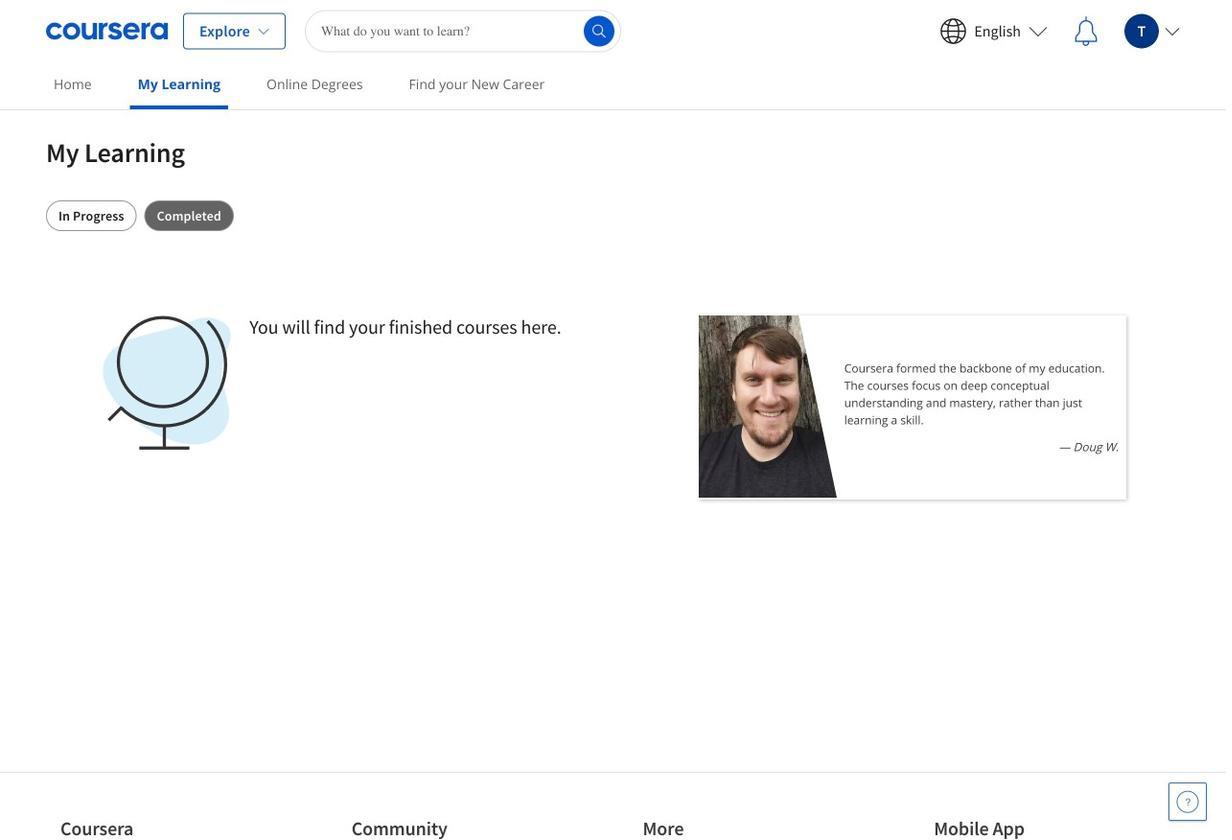 Task type: describe. For each thing, give the bounding box(es) containing it.
coursera image
[[46, 16, 168, 47]]



Task type: vqa. For each thing, say whether or not it's contained in the screenshot.
Help Center icon on the right
yes



Task type: locate. For each thing, give the bounding box(es) containing it.
tab list
[[46, 200, 1181, 231]]

What do you want to learn? text field
[[305, 10, 621, 52]]

help center image
[[1177, 790, 1200, 813]]

None search field
[[305, 10, 621, 52]]



